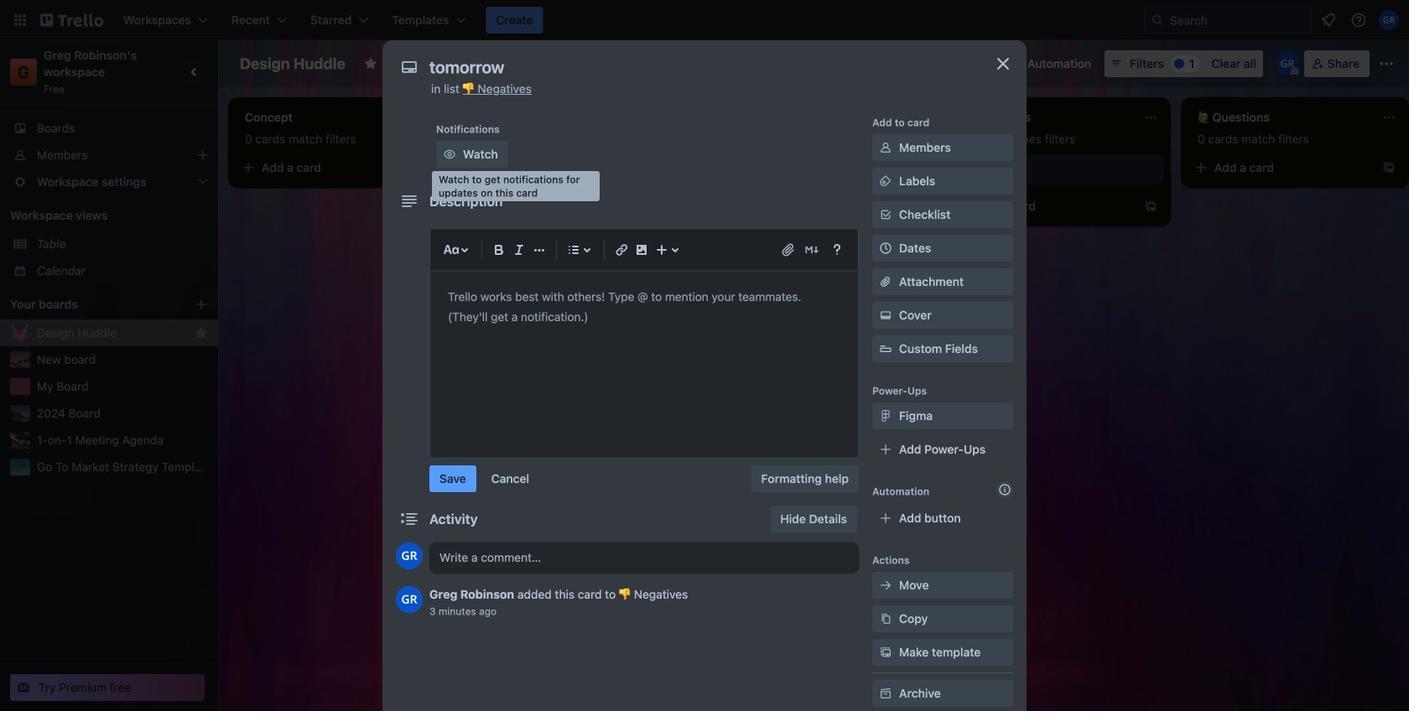 Task type: describe. For each thing, give the bounding box(es) containing it.
your boards with 6 items element
[[10, 295, 170, 315]]

Search field
[[1165, 8, 1312, 32]]

star or unstar board image
[[364, 57, 378, 70]]

close dialog image
[[994, 54, 1014, 74]]

primary element
[[0, 0, 1410, 40]]

attach and insert link image
[[780, 242, 797, 258]]

text formatting group
[[489, 240, 550, 260]]

link ⌘k image
[[612, 240, 632, 260]]

open information menu image
[[1351, 12, 1368, 29]]

0 notifications image
[[1319, 10, 1339, 30]]

bold ⌘b image
[[489, 240, 509, 260]]

Write a comment text field
[[430, 543, 859, 573]]

2 sm image from the top
[[878, 307, 895, 324]]

text styles image
[[441, 240, 462, 260]]

image image
[[632, 240, 652, 260]]



Task type: locate. For each thing, give the bounding box(es) containing it.
editor toolbar
[[438, 237, 851, 264]]

create from template… image
[[906, 161, 920, 175]]

sm image
[[1005, 50, 1028, 74], [878, 139, 895, 156], [441, 146, 458, 163], [878, 408, 895, 425], [878, 645, 895, 661]]

sm image
[[878, 173, 895, 190], [878, 307, 895, 324], [878, 577, 895, 594], [878, 611, 895, 628], [878, 686, 895, 702]]

None text field
[[421, 52, 975, 82]]

create from template… image
[[430, 161, 443, 175], [1383, 161, 1396, 175], [1145, 200, 1158, 213]]

italic ⌘i image
[[509, 240, 530, 260]]

show menu image
[[1379, 55, 1396, 72]]

lists image
[[564, 240, 584, 260]]

starred icon image
[[195, 326, 208, 340]]

search image
[[1151, 13, 1165, 27]]

view markdown image
[[804, 242, 821, 258]]

open help dialog image
[[827, 240, 848, 260]]

greg robinson (gregrobinson96) image
[[1380, 10, 1400, 30], [1276, 52, 1300, 76], [396, 543, 423, 570], [396, 587, 423, 613]]

5 sm image from the top
[[878, 686, 895, 702]]

1 horizontal spatial create from template… image
[[1145, 200, 1158, 213]]

0 horizontal spatial create from template… image
[[430, 161, 443, 175]]

Board name text field
[[232, 50, 354, 77]]

3 sm image from the top
[[878, 577, 895, 594]]

more formatting image
[[530, 240, 550, 260]]

add board image
[[195, 298, 208, 311]]

2 horizontal spatial create from template… image
[[1383, 161, 1396, 175]]

4 sm image from the top
[[878, 611, 895, 628]]

Main content area, start typing to enter text. text field
[[448, 287, 841, 327]]

1 sm image from the top
[[878, 173, 895, 190]]



Task type: vqa. For each thing, say whether or not it's contained in the screenshot.
'Workspace settings'
no



